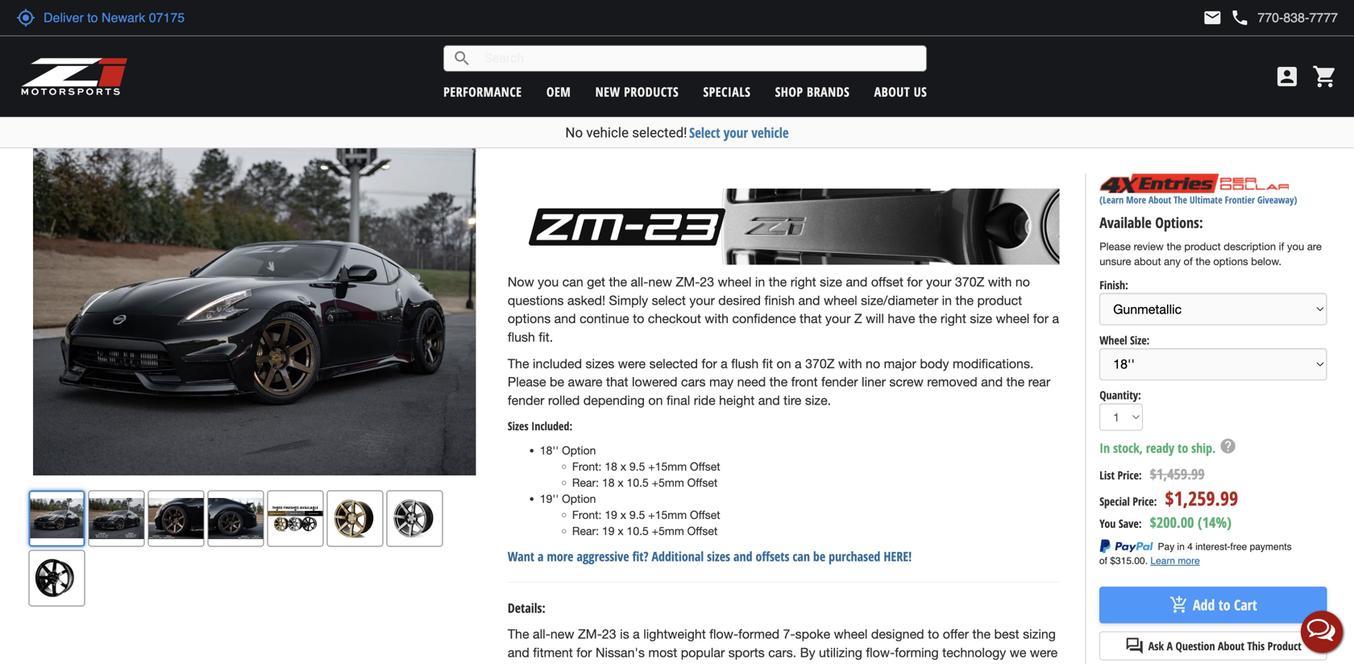Task type: locate. For each thing, give the bounding box(es) containing it.
1 horizontal spatial can
[[793, 548, 810, 565]]

were down sizing
[[1030, 645, 1058, 660]]

for up may
[[702, 356, 717, 371]]

sizes inside the included sizes were selected for a flush fit on a 370z with no major body modifications. please be aware that lowered cars may need the front fender liner screw removed and the rear fender rolled depending on final ride height and tire size.
[[586, 356, 615, 371]]

1 vertical spatial the
[[508, 356, 529, 371]]

be inside the included sizes were selected for a flush fit on a 370z with no major body modifications. please be aware that lowered cars may need the front fender liner screw removed and the rear fender rolled depending on final ride height and tire size.
[[550, 375, 564, 390]]

1 horizontal spatial product
[[1185, 240, 1221, 253]]

0 horizontal spatial product
[[978, 293, 1023, 308]]

that right confidence
[[800, 311, 822, 326]]

price: inside special price: $1,259.99 you save: $200.00 (14%)
[[1133, 494, 1157, 509]]

1 horizontal spatial new
[[596, 83, 621, 100]]

fender up size.
[[822, 375, 858, 390]]

z1 motorsports logo image
[[20, 56, 129, 97]]

(14%)
[[1198, 513, 1232, 533]]

9.5
[[630, 460, 645, 473], [630, 508, 645, 522]]

list price: $1,459.99
[[1100, 465, 1205, 484]]

rear: up aggressive
[[572, 524, 599, 538]]

ultimate
[[1190, 193, 1223, 206]]

1 vertical spatial +5mm
[[652, 524, 684, 538]]

be left purchased
[[813, 548, 826, 565]]

and right finish
[[799, 293, 820, 308]]

on
[[777, 356, 791, 371], [649, 393, 663, 408]]

more
[[547, 548, 574, 565]]

no
[[1016, 274, 1030, 289], [866, 356, 881, 371]]

fitment
[[533, 645, 573, 660]]

z1 for zm-
[[496, 61, 514, 90]]

can right offsets
[[793, 548, 810, 565]]

sizes right additional
[[707, 548, 731, 565]]

your left z
[[826, 311, 851, 326]]

a inside now you can get the all-new zm-23 wheel in the right size and offset for your 370z with no questions asked! simply select your desired finish and wheel size/diameter in the product options and continue to checkout with confidence that your z will have the right size wheel for a flush fit.
[[1053, 311, 1059, 326]]

you inside (learn more about the ultimate frontier giveaway) available options: please review the product description if you are unsure about any of the options below.
[[1288, 240, 1305, 253]]

be
[[550, 375, 564, 390], [813, 548, 826, 565]]

0 vertical spatial 18
[[605, 460, 618, 473]]

1 horizontal spatial that
[[650, 664, 672, 664]]

1 vertical spatial flush
[[731, 356, 759, 371]]

zm- up brand:
[[520, 61, 552, 90]]

that up depending
[[606, 375, 628, 390]]

1 horizontal spatial please
[[1100, 240, 1131, 253]]

!
[[909, 548, 912, 565]]

0 horizontal spatial vehicle
[[586, 125, 629, 141]]

front: down included:
[[572, 460, 602, 473]]

the up technology
[[973, 627, 991, 642]]

to inside now you can get the all-new zm-23 wheel in the right size and offset for your 370z with no questions asked! simply select your desired finish and wheel size/diameter in the product options and continue to checkout with confidence that your z will have the right size wheel for a flush fit.
[[633, 311, 645, 326]]

want a more aggressive fit? additional sizes and offsets can be purchased here !
[[508, 548, 912, 565]]

0 vertical spatial flush
[[508, 330, 535, 345]]

0 vertical spatial +5mm
[[652, 476, 684, 489]]

sizes up aware
[[586, 356, 615, 371]]

9.5 up fit?
[[630, 508, 645, 522]]

2 vertical spatial 23
[[602, 627, 617, 642]]

z
[[855, 311, 862, 326]]

1 vertical spatial options
[[508, 311, 551, 326]]

0 vertical spatial 10.5
[[627, 476, 649, 489]]

have
[[888, 311, 915, 326]]

z1
[[113, 34, 123, 50], [496, 61, 514, 90], [528, 115, 538, 130]]

maintaining
[[871, 664, 938, 664]]

specials link
[[703, 83, 751, 100]]

help
[[1220, 437, 1237, 455]]

2 vertical spatial 370z
[[806, 356, 835, 371]]

3 star from the left
[[528, 94, 544, 110]]

right up finish
[[791, 274, 817, 289]]

(learn
[[1100, 193, 1124, 206]]

about inside the question_answer ask a question about this product
[[1218, 639, 1245, 654]]

lowered
[[632, 375, 678, 390]]

1 star from the left
[[496, 94, 512, 110]]

1 vertical spatial 23
[[700, 274, 715, 289]]

1 horizontal spatial be
[[813, 548, 826, 565]]

product inside (learn more about the ultimate frontier giveaway) available options: please review the product description if you are unsure about any of the options below.
[[1185, 240, 1221, 253]]

produce
[[551, 664, 599, 664]]

and
[[846, 274, 868, 289], [799, 293, 820, 308], [554, 311, 576, 326], [981, 375, 1003, 390], [758, 393, 780, 408], [734, 548, 753, 565], [508, 645, 530, 660]]

to left the ship.
[[1178, 439, 1189, 457]]

vehicle
[[752, 123, 789, 142], [586, 125, 629, 141]]

height
[[719, 393, 755, 408]]

performance parts
[[14, 34, 95, 50]]

1 vertical spatial wheel
[[1100, 332, 1128, 348]]

1 vertical spatial on
[[649, 393, 663, 408]]

z1 for products
[[113, 34, 123, 50]]

0 horizontal spatial flush
[[508, 330, 535, 345]]

please down included
[[508, 375, 546, 390]]

the down details: on the left of page
[[508, 627, 529, 642]]

options down questions
[[508, 311, 551, 326]]

flush left fit.
[[508, 330, 535, 345]]

price: right list
[[1118, 468, 1142, 483]]

and up able
[[508, 645, 530, 660]]

new products
[[596, 83, 679, 100]]

0 vertical spatial no
[[1016, 274, 1030, 289]]

about right more
[[1149, 193, 1172, 206]]

popular
[[681, 645, 725, 660]]

0 horizontal spatial in
[[755, 274, 765, 289]]

now you can get the all-new zm-23 wheel in the right size and offset for your 370z with no questions asked! simply select your desired finish and wheel size/diameter in the product options and continue to checkout with confidence that your z will have the right size wheel for a flush fit.
[[508, 274, 1059, 345]]

price: inside list price: $1,459.99
[[1118, 468, 1142, 483]]

option right 19''
[[562, 492, 596, 505]]

2 rear: from the top
[[572, 524, 599, 538]]

on right fit
[[777, 356, 791, 371]]

1 vertical spatial 10.5
[[627, 524, 649, 538]]

now
[[508, 274, 534, 289]]

on down lowered
[[649, 393, 663, 408]]

can up asked!
[[563, 274, 584, 289]]

is
[[620, 627, 629, 642]]

1 horizontal spatial 370z
[[806, 356, 835, 371]]

all- up simply at left top
[[631, 274, 649, 289]]

and left offset
[[846, 274, 868, 289]]

2 vertical spatial zm-
[[578, 627, 602, 642]]

1 vertical spatial all-
[[533, 627, 551, 642]]

2 horizontal spatial zm-
[[676, 274, 700, 289]]

2 horizontal spatial 23
[[700, 274, 715, 289]]

0 horizontal spatial z1
[[113, 34, 123, 50]]

modifications.
[[953, 356, 1034, 371]]

if
[[1279, 240, 1285, 253]]

question_answer
[[1125, 637, 1145, 656]]

1 horizontal spatial you
[[1288, 240, 1305, 253]]

fit?
[[633, 548, 649, 565]]

0 horizontal spatial right
[[791, 274, 817, 289]]

the inside the included sizes were selected for a flush fit on a 370z with no major body modifications. please be aware that lowered cars may need the front fender liner screw removed and the rear fender rolled depending on final ride height and tire size.
[[508, 356, 529, 371]]

options inside (learn more about the ultimate frontier giveaway) available options: please review the product description if you are unsure about any of the options below.
[[1214, 255, 1249, 268]]

vehicle inside the no vehicle selected! select your vehicle
[[586, 125, 629, 141]]

0 vertical spatial z1
[[113, 34, 123, 50]]

1 horizontal spatial no
[[1016, 274, 1030, 289]]

available
[[1100, 213, 1152, 233]]

18 down depending
[[605, 460, 618, 473]]

z1 right search
[[496, 61, 514, 90]]

your up 'checkout' on the top
[[690, 293, 715, 308]]

and inside the all-new zm-23 is a lightweight flow-formed 7-spoke wheel designed to offer the best sizing and fitment for nissan's most popular sports cars. by utilizing flow-forming technology we were able to produce a wheel that offers exceptional durability while maintaining a lower weight a
[[508, 645, 530, 660]]

ready
[[1146, 439, 1175, 457]]

size up modifications.
[[970, 311, 993, 326]]

0 vertical spatial product
[[1185, 240, 1221, 253]]

1 front: from the top
[[572, 460, 602, 473]]

option right 18''
[[562, 444, 596, 457]]

1 horizontal spatial zm-
[[578, 627, 602, 642]]

1 vertical spatial 18
[[602, 476, 615, 489]]

that inside the included sizes were selected for a flush fit on a 370z with no major body modifications. please be aware that lowered cars may need the front fender liner screw removed and the rear fender rolled depending on final ride height and tire size.
[[606, 375, 628, 390]]

1 vertical spatial can
[[793, 548, 810, 565]]

fender up sizes on the left of page
[[508, 393, 545, 408]]

the up finish
[[769, 274, 787, 289]]

new left products
[[596, 83, 621, 100]]

1 horizontal spatial right
[[941, 311, 967, 326]]

1 horizontal spatial were
[[1030, 645, 1058, 660]]

1 horizontal spatial wheel
[[1100, 332, 1128, 348]]

+15mm down final
[[648, 460, 687, 473]]

1 rear: from the top
[[572, 476, 599, 489]]

price: for $1,459.99
[[1118, 468, 1142, 483]]

0 horizontal spatial were
[[618, 356, 646, 371]]

23 inside the all-new zm-23 is a lightweight flow-formed 7-spoke wheel designed to offer the best sizing and fitment for nissan's most popular sports cars. by utilizing flow-forming technology we were able to produce a wheel that offers exceptional durability while maintaining a lower weight a
[[602, 627, 617, 642]]

0 horizontal spatial 23
[[552, 61, 571, 90]]

4 star from the left
[[544, 94, 560, 110]]

about inside (learn more about the ultimate frontier giveaway) available options: please review the product description if you are unsure about any of the options below.
[[1149, 193, 1172, 206]]

right
[[791, 274, 817, 289], [941, 311, 967, 326]]

0 horizontal spatial size
[[820, 274, 843, 289]]

1 horizontal spatial size
[[970, 311, 993, 326]]

flush
[[508, 330, 535, 345], [731, 356, 759, 371]]

2 horizontal spatial new
[[649, 274, 672, 289]]

for
[[907, 274, 923, 289], [1033, 311, 1049, 326], [702, 356, 717, 371], [577, 645, 592, 660]]

0 horizontal spatial zm-
[[520, 61, 552, 90]]

please inside the included sizes were selected for a flush fit on a 370z with no major body modifications. please be aware that lowered cars may need the front fender liner screw removed and the rear fender rolled depending on final ride height and tire size.
[[508, 375, 546, 390]]

0 vertical spatial please
[[1100, 240, 1131, 253]]

about left us
[[874, 83, 910, 100]]

product up of
[[1185, 240, 1221, 253]]

add
[[1193, 595, 1215, 615]]

0 vertical spatial size
[[820, 274, 843, 289]]

0 vertical spatial were
[[618, 356, 646, 371]]

23 inside now you can get the all-new zm-23 wheel in the right size and offset for your 370z with no questions asked! simply select your desired finish and wheel size/diameter in the product options and continue to checkout with confidence that your z will have the right size wheel for a flush fit.
[[700, 274, 715, 289]]

ride
[[694, 393, 716, 408]]

of
[[1184, 255, 1193, 268]]

size:
[[1130, 332, 1150, 348]]

were up lowered
[[618, 356, 646, 371]]

Search search field
[[472, 46, 927, 71]]

models:
[[514, 135, 549, 151]]

review
[[1134, 240, 1164, 253]]

offset
[[690, 460, 721, 473], [687, 476, 718, 489], [690, 508, 721, 522], [687, 524, 718, 538]]

the inside the all-new zm-23 is a lightweight flow-formed 7-spoke wheel designed to offer the best sizing and fitment for nissan's most popular sports cars. by utilizing flow-forming technology we were able to produce a wheel that offers exceptional durability while maintaining a lower weight a
[[508, 627, 529, 642]]

parts
[[73, 34, 95, 50]]

in up finish
[[755, 274, 765, 289]]

0 vertical spatial new
[[596, 83, 621, 100]]

flow-
[[710, 627, 739, 642], [866, 645, 895, 660]]

while
[[838, 664, 868, 664]]

vehicle down 'shop'
[[752, 123, 789, 142]]

selected
[[649, 356, 698, 371]]

370z inside now you can get the all-new zm-23 wheel in the right size and offset for your 370z with no questions asked! simply select your desired finish and wheel size/diameter in the product options and continue to checkout with confidence that your z will have the right size wheel for a flush fit.
[[955, 274, 985, 289]]

account_box link
[[1271, 64, 1305, 89]]

23 up z1 motorsports 'link'
[[552, 61, 571, 90]]

brand:
[[496, 115, 525, 130]]

for inside the all-new zm-23 is a lightweight flow-formed 7-spoke wheel designed to offer the best sizing and fitment for nissan's most popular sports cars. by utilizing flow-forming technology we were able to produce a wheel that offers exceptional durability while maintaining a lower weight a
[[577, 645, 592, 660]]

with inside the included sizes were selected for a flush fit on a 370z with no major body modifications. please be aware that lowered cars may need the front fender liner screw removed and the rear fender rolled depending on final ride height and tire size.
[[838, 356, 862, 371]]

1 vertical spatial sizes
[[707, 548, 731, 565]]

unsure
[[1100, 255, 1132, 268]]

2 vertical spatial with
[[838, 356, 862, 371]]

0 vertical spatial with
[[988, 274, 1012, 289]]

1 horizontal spatial options
[[1214, 255, 1249, 268]]

technology
[[943, 645, 1006, 660]]

0 vertical spatial you
[[1288, 240, 1305, 253]]

0 horizontal spatial fender
[[508, 393, 545, 408]]

1 vertical spatial please
[[508, 375, 546, 390]]

0 horizontal spatial options
[[508, 311, 551, 326]]

0 vertical spatial options
[[1214, 255, 1249, 268]]

1 vertical spatial right
[[941, 311, 967, 326]]

1 horizontal spatial flush
[[731, 356, 759, 371]]

1 vertical spatial were
[[1030, 645, 1058, 660]]

front: up aggressive
[[572, 508, 602, 522]]

1 vertical spatial about
[[1149, 193, 1172, 206]]

z1 motorsports link
[[528, 115, 595, 130]]

the for the all-new zm-23 is a lightweight flow-formed 7-spoke wheel designed to offer the best sizing and fitment for nissan's most popular sports cars. by utilizing flow-forming technology we were able to produce a wheel that offers exceptional durability while maintaining a lower weight a
[[508, 627, 529, 642]]

0 vertical spatial 9.5
[[630, 460, 645, 473]]

0 horizontal spatial new
[[551, 627, 574, 642]]

phone
[[1231, 8, 1250, 27]]

options down description
[[1214, 255, 1249, 268]]

please up unsure
[[1100, 240, 1131, 253]]

0 vertical spatial sizes
[[586, 356, 615, 371]]

new up select
[[649, 274, 672, 289]]

0 horizontal spatial that
[[606, 375, 628, 390]]

370z
[[576, 61, 614, 90], [955, 274, 985, 289], [806, 356, 835, 371]]

x
[[621, 460, 627, 473], [618, 476, 624, 489], [621, 508, 627, 522], [618, 524, 624, 538]]

z1 left products
[[113, 34, 123, 50]]

0 vertical spatial be
[[550, 375, 564, 390]]

mail
[[1203, 8, 1223, 27]]

new up fitment
[[551, 627, 574, 642]]

zm- inside z1 zm-23 370z wheel package star star star star star 5/5 - (6 reviews) brand: z1 motorsports fits models: 370z...
[[520, 61, 552, 90]]

1 horizontal spatial vehicle
[[752, 123, 789, 142]]

0 horizontal spatial all-
[[533, 627, 551, 642]]

cars.
[[769, 645, 797, 660]]

0 vertical spatial fender
[[822, 375, 858, 390]]

add_shopping_cart add to cart
[[1170, 595, 1258, 615]]

removed
[[927, 375, 978, 390]]

you right if
[[1288, 240, 1305, 253]]

1 horizontal spatial all-
[[631, 274, 649, 289]]

wheel
[[718, 274, 752, 289], [824, 293, 858, 308], [996, 311, 1030, 326], [834, 627, 868, 642], [613, 664, 646, 664]]

1 vertical spatial 370z
[[955, 274, 985, 289]]

0 vertical spatial 370z
[[576, 61, 614, 90]]

1 horizontal spatial 23
[[602, 627, 617, 642]]

screw
[[890, 375, 924, 390]]

5 star from the left
[[560, 94, 576, 110]]

1 vertical spatial new
[[649, 274, 672, 289]]

wheel up modifications.
[[996, 311, 1030, 326]]

flush up need
[[731, 356, 759, 371]]

0 vertical spatial flow-
[[710, 627, 739, 642]]

1 vertical spatial rear:
[[572, 524, 599, 538]]

about us link
[[874, 83, 927, 100]]

right up the 'body'
[[941, 311, 967, 326]]

stock,
[[1113, 439, 1143, 457]]

1 option from the top
[[562, 444, 596, 457]]

0 horizontal spatial on
[[649, 393, 663, 408]]

1 vertical spatial that
[[606, 375, 628, 390]]

with
[[988, 274, 1012, 289], [705, 311, 729, 326], [838, 356, 862, 371]]

0 vertical spatial can
[[563, 274, 584, 289]]

wheel down nissan's
[[613, 664, 646, 664]]

size left offset
[[820, 274, 843, 289]]

1 vertical spatial price:
[[1133, 494, 1157, 509]]

19''
[[540, 492, 559, 505]]

0 vertical spatial wheel
[[619, 61, 671, 90]]

2 vertical spatial z1
[[528, 115, 538, 130]]

23 inside z1 zm-23 370z wheel package star star star star star 5/5 - (6 reviews) brand: z1 motorsports fits models: 370z...
[[552, 61, 571, 90]]

z1 up models:
[[528, 115, 538, 130]]

no inside the included sizes were selected for a flush fit on a 370z with no major body modifications. please be aware that lowered cars may need the front fender liner screw removed and the rear fender rolled depending on final ride height and tire size.
[[866, 356, 881, 371]]

all- up fitment
[[533, 627, 551, 642]]

the left rear
[[1007, 375, 1025, 390]]

to down simply at left top
[[633, 311, 645, 326]]

additional
[[652, 548, 704, 565]]

any
[[1164, 255, 1181, 268]]

the all-new zm-23 is a lightweight flow-formed 7-spoke wheel designed to offer the best sizing and fitment for nissan's most popular sports cars. by utilizing flow-forming technology we were able to produce a wheel that offers exceptional durability while maintaining a lower weight a
[[508, 627, 1058, 664]]

product up modifications.
[[978, 293, 1023, 308]]

about
[[1134, 255, 1161, 268]]

1 vertical spatial z1
[[496, 61, 514, 90]]

that down most
[[650, 664, 672, 664]]

shopping_cart
[[1313, 64, 1338, 89]]

23 up 'checkout' on the top
[[700, 274, 715, 289]]

zm- up select
[[676, 274, 700, 289]]

price: up "save:"
[[1133, 494, 1157, 509]]

flow- up popular
[[710, 627, 739, 642]]

a
[[1167, 639, 1173, 654]]

are
[[1308, 240, 1322, 253]]

zm- up produce
[[578, 627, 602, 642]]

2 vertical spatial that
[[650, 664, 672, 664]]

18 up aggressive
[[602, 476, 615, 489]]

1 vertical spatial option
[[562, 492, 596, 505]]

2 front: from the top
[[572, 508, 602, 522]]

formed
[[739, 627, 780, 642]]

1 vertical spatial zm-
[[676, 274, 700, 289]]

1 vertical spatial size
[[970, 311, 993, 326]]

the up any
[[1167, 240, 1182, 253]]

utilizing
[[819, 645, 863, 660]]

you up questions
[[538, 274, 559, 289]]

9.5 down depending
[[630, 460, 645, 473]]

1 +15mm from the top
[[648, 460, 687, 473]]

select
[[689, 123, 720, 142]]

that inside the all-new zm-23 is a lightweight flow-formed 7-spoke wheel designed to offer the best sizing and fitment for nissan's most popular sports cars. by utilizing flow-forming technology we were able to produce a wheel that offers exceptional durability while maintaining a lower weight a
[[650, 664, 672, 664]]

23 left is
[[602, 627, 617, 642]]

0 horizontal spatial 370z
[[576, 61, 614, 90]]

370z inside z1 zm-23 370z wheel package star star star star star 5/5 - (6 reviews) brand: z1 motorsports fits models: 370z...
[[576, 61, 614, 90]]

2 horizontal spatial 370z
[[955, 274, 985, 289]]

flow- down designed
[[866, 645, 895, 660]]

1 horizontal spatial flow-
[[866, 645, 895, 660]]

save:
[[1119, 516, 1142, 531]]

2 vertical spatial about
[[1218, 639, 1245, 654]]

vehicle right no
[[586, 125, 629, 141]]

1 vertical spatial be
[[813, 548, 826, 565]]

lower
[[952, 664, 983, 664]]

7-
[[783, 627, 795, 642]]

be down included
[[550, 375, 564, 390]]

included
[[533, 356, 582, 371]]

to
[[633, 311, 645, 326], [1178, 439, 1189, 457], [1219, 595, 1231, 615], [928, 627, 940, 642], [536, 664, 547, 664]]

the up options:
[[1174, 193, 1188, 206]]

new
[[596, 83, 621, 100], [649, 274, 672, 289], [551, 627, 574, 642]]

+15mm up additional
[[648, 508, 687, 522]]

1 +5mm from the top
[[652, 476, 684, 489]]

2 horizontal spatial that
[[800, 311, 822, 326]]

rear: down included:
[[572, 476, 599, 489]]

in right size/diameter
[[942, 293, 952, 308]]



Task type: vqa. For each thing, say whether or not it's contained in the screenshot.
fit!
no



Task type: describe. For each thing, give the bounding box(es) containing it.
to down fitment
[[536, 664, 547, 664]]

your up size/diameter
[[926, 274, 952, 289]]

list
[[1100, 468, 1115, 483]]

1 horizontal spatial sizes
[[707, 548, 731, 565]]

selected!
[[632, 125, 687, 141]]

rear
[[1028, 375, 1051, 390]]

weight
[[987, 664, 1025, 664]]

motorsports
[[540, 115, 595, 130]]

zm- inside now you can get the all-new zm-23 wheel in the right size and offset for your 370z with no questions asked! simply select your desired finish and wheel size/diameter in the product options and continue to checkout with confidence that your z will have the right size wheel for a flush fit.
[[676, 274, 700, 289]]

1 horizontal spatial in
[[942, 293, 952, 308]]

price: for $1,259.99
[[1133, 494, 1157, 509]]

durability
[[782, 664, 835, 664]]

the for the included sizes were selected for a flush fit on a 370z with no major body modifications. please be aware that lowered cars may need the front fender liner screw removed and the rear fender rolled depending on final ride height and tire size.
[[508, 356, 529, 371]]

please inside (learn more about the ultimate frontier giveaway) available options: please review the product description if you are unsure about any of the options below.
[[1100, 240, 1131, 253]]

you inside now you can get the all-new zm-23 wheel in the right size and offset for your 370z with no questions asked! simply select your desired finish and wheel size/diameter in the product options and continue to checkout with confidence that your z will have the right size wheel for a flush fit.
[[538, 274, 559, 289]]

1 horizontal spatial on
[[777, 356, 791, 371]]

by
[[800, 645, 816, 660]]

package
[[676, 61, 743, 90]]

exceptional
[[712, 664, 778, 664]]

shop
[[775, 83, 803, 100]]

0 vertical spatial about
[[874, 83, 910, 100]]

and down modifications.
[[981, 375, 1003, 390]]

quantity:
[[1100, 387, 1141, 403]]

z1 products link
[[113, 34, 164, 50]]

purchased
[[829, 548, 881, 565]]

the inside the all-new zm-23 is a lightweight flow-formed 7-spoke wheel designed to offer the best sizing and fitment for nissan's most popular sports cars. by utilizing flow-forming technology we were able to produce a wheel that offers exceptional durability while maintaining a lower weight a
[[973, 627, 991, 642]]

the right have
[[919, 311, 937, 326]]

370z inside the included sizes were selected for a flush fit on a 370z with no major body modifications. please be aware that lowered cars may need the front fender liner screw removed and the rear fender rolled depending on final ride height and tire size.
[[806, 356, 835, 371]]

offers
[[676, 664, 708, 664]]

below.
[[1252, 255, 1282, 268]]

370z...
[[552, 137, 583, 150]]

and down asked!
[[554, 311, 576, 326]]

account_box
[[1275, 64, 1300, 89]]

the right size/diameter
[[956, 293, 974, 308]]

oem
[[547, 83, 571, 100]]

for up rear
[[1033, 311, 1049, 326]]

brands
[[807, 83, 850, 100]]

$200.00
[[1150, 513, 1194, 533]]

rolled
[[548, 393, 580, 408]]

major
[[884, 356, 917, 371]]

most
[[649, 645, 678, 660]]

special
[[1100, 494, 1130, 509]]

new inside now you can get the all-new zm-23 wheel in the right size and offset for your 370z with no questions asked! simply select your desired finish and wheel size/diameter in the product options and continue to checkout with confidence that your z will have the right size wheel for a flush fit.
[[649, 274, 672, 289]]

new inside the all-new zm-23 is a lightweight flow-formed 7-spoke wheel designed to offer the best sizing and fitment for nissan's most popular sports cars. by utilizing flow-forming technology we were able to produce a wheel that offers exceptional durability while maintaining a lower weight a
[[551, 627, 574, 642]]

this
[[1248, 639, 1265, 654]]

the down fit
[[770, 375, 788, 390]]

checkout
[[648, 311, 701, 326]]

0 vertical spatial right
[[791, 274, 817, 289]]

your right select
[[724, 123, 748, 142]]

and left tire
[[758, 393, 780, 408]]

fit
[[763, 356, 773, 371]]

zm- inside the all-new zm-23 is a lightweight flow-formed 7-spoke wheel designed to offer the best sizing and fitment for nissan's most popular sports cars. by utilizing flow-forming technology we were able to produce a wheel that offers exceptional durability while maintaining a lower weight a
[[578, 627, 602, 642]]

options inside now you can get the all-new zm-23 wheel in the right size and offset for your 370z with no questions asked! simply select your desired finish and wheel size/diameter in the product options and continue to checkout with confidence that your z will have the right size wheel for a flush fit.
[[508, 311, 551, 326]]

simply
[[609, 293, 648, 308]]

the inside (learn more about the ultimate frontier giveaway) available options: please review the product description if you are unsure about any of the options below.
[[1174, 193, 1188, 206]]

wheel up z
[[824, 293, 858, 308]]

the included sizes were selected for a flush fit on a 370z with no major body modifications. please be aware that lowered cars may need the front fender liner screw removed and the rear fender rolled depending on final ride height and tire size.
[[508, 356, 1051, 408]]

all- inside the all-new zm-23 is a lightweight flow-formed 7-spoke wheel designed to offer the best sizing and fitment for nissan's most popular sports cars. by utilizing flow-forming technology we were able to produce a wheel that offers exceptional durability while maintaining a lower weight a
[[533, 627, 551, 642]]

the right of
[[1196, 255, 1211, 268]]

the up simply at left top
[[609, 274, 627, 289]]

to inside in stock, ready to ship. help
[[1178, 439, 1189, 457]]

2 +15mm from the top
[[648, 508, 687, 522]]

product
[[1268, 639, 1302, 654]]

specials
[[703, 83, 751, 100]]

special price: $1,259.99 you save: $200.00 (14%)
[[1100, 485, 1239, 533]]

my_location
[[16, 8, 35, 27]]

2 9.5 from the top
[[630, 508, 645, 522]]

(learn more about the ultimate frontier giveaway) available options: please review the product description if you are unsure about any of the options below.
[[1100, 193, 1322, 268]]

0 horizontal spatial with
[[705, 311, 729, 326]]

2 10.5 from the top
[[627, 524, 649, 538]]

wheel up utilizing
[[834, 627, 868, 642]]

in
[[1100, 439, 1110, 457]]

get
[[587, 274, 606, 289]]

aggressive
[[577, 548, 629, 565]]

sizes
[[508, 418, 529, 434]]

were inside the included sizes were selected for a flush fit on a 370z with no major body modifications. please be aware that lowered cars may need the front fender liner screw removed and the rear fender rolled depending on final ride height and tire size.
[[618, 356, 646, 371]]

want
[[508, 548, 535, 565]]

2 star from the left
[[512, 94, 528, 110]]

about us
[[874, 83, 927, 100]]

nissan's
[[596, 645, 645, 660]]

select
[[652, 293, 686, 308]]

that inside now you can get the all-new zm-23 wheel in the right size and offset for your 370z with no questions asked! simply select your desired finish and wheel size/diameter in the product options and continue to checkout with confidence that your z will have the right size wheel for a flush fit.
[[800, 311, 822, 326]]

front
[[791, 375, 818, 390]]

no inside now you can get the all-new zm-23 wheel in the right size and offset for your 370z with no questions asked! simply select your desired finish and wheel size/diameter in the product options and continue to checkout with confidence that your z will have the right size wheel for a flush fit.
[[1016, 274, 1030, 289]]

products
[[126, 34, 164, 50]]

continue
[[580, 311, 629, 326]]

questions
[[508, 293, 564, 308]]

able
[[508, 664, 532, 664]]

wheel size:
[[1100, 332, 1150, 348]]

1 vertical spatial fender
[[508, 393, 545, 408]]

for up size/diameter
[[907, 274, 923, 289]]

2 +5mm from the top
[[652, 524, 684, 538]]

offset
[[871, 274, 904, 289]]

1 vertical spatial flow-
[[866, 645, 895, 660]]

flush inside now you can get the all-new zm-23 wheel in the right size and offset for your 370z with no questions asked! simply select your desired finish and wheel size/diameter in the product options and continue to checkout with confidence that your z will have the right size wheel for a flush fit.
[[508, 330, 535, 345]]

fit.
[[539, 330, 553, 345]]

1 vertical spatial 19
[[602, 524, 615, 538]]

finish:
[[1100, 277, 1129, 293]]

asked!
[[568, 293, 606, 308]]

depending
[[584, 393, 645, 408]]

here
[[884, 548, 909, 565]]

1 10.5 from the top
[[627, 476, 649, 489]]

$1,459.99
[[1150, 465, 1205, 484]]

can inside now you can get the all-new zm-23 wheel in the right size and offset for your 370z with no questions asked! simply select your desired finish and wheel size/diameter in the product options and continue to checkout with confidence that your z will have the right size wheel for a flush fit.
[[563, 274, 584, 289]]

2 option from the top
[[562, 492, 596, 505]]

1 9.5 from the top
[[630, 460, 645, 473]]

ask
[[1149, 639, 1164, 654]]

details:
[[508, 599, 546, 617]]

product inside now you can get the all-new zm-23 wheel in the right size and offset for your 370z with no questions asked! simply select your desired finish and wheel size/diameter in the product options and continue to checkout with confidence that your z will have the right size wheel for a flush fit.
[[978, 293, 1023, 308]]

offer
[[943, 627, 969, 642]]

add_shopping_cart
[[1170, 596, 1189, 615]]

wheel up desired
[[718, 274, 752, 289]]

2 horizontal spatial z1
[[528, 115, 538, 130]]

tire
[[784, 393, 802, 408]]

to left offer on the right bottom of the page
[[928, 627, 940, 642]]

all- inside now you can get the all-new zm-23 wheel in the right size and offset for your 370z with no questions asked! simply select your desired finish and wheel size/diameter in the product options and continue to checkout with confidence that your z will have the right size wheel for a flush fit.
[[631, 274, 649, 289]]

sports
[[729, 645, 765, 660]]

were inside the all-new zm-23 is a lightweight flow-formed 7-spoke wheel designed to offer the best sizing and fitment for nissan's most popular sports cars. by utilizing flow-forming technology we were able to produce a wheel that offers exceptional durability while maintaining a lower weight a
[[1030, 645, 1058, 660]]

performance parts link
[[14, 34, 95, 50]]

18'' option front: 18 x 9.5 +15mm offset rear: 18 x 10.5 +5mm offset 19'' option front: 19 x 9.5 +15mm offset rear: 19 x 10.5 +5mm offset
[[540, 444, 721, 538]]

0 vertical spatial 19
[[605, 508, 618, 522]]

to right "add"
[[1219, 595, 1231, 615]]

offsets
[[756, 548, 790, 565]]

for inside the included sizes were selected for a flush fit on a 370z with no major body modifications. please be aware that lowered cars may need the front fender liner screw removed and the rear fender rolled depending on final ride height and tire size.
[[702, 356, 717, 371]]

finish
[[765, 293, 795, 308]]

0 vertical spatial in
[[755, 274, 765, 289]]

body
[[920, 356, 949, 371]]

2 horizontal spatial with
[[988, 274, 1012, 289]]

and left offsets
[[734, 548, 753, 565]]

flush inside the included sizes were selected for a flush fit on a 370z with no major body modifications. please be aware that lowered cars may need the front fender liner screw removed and the rear fender rolled depending on final ride height and tire size.
[[731, 356, 759, 371]]

size/diameter
[[861, 293, 939, 308]]

may
[[709, 375, 734, 390]]

we
[[1010, 645, 1027, 660]]

desired
[[719, 293, 761, 308]]

new products link
[[596, 83, 679, 100]]

wheel inside z1 zm-23 370z wheel package star star star star star 5/5 - (6 reviews) brand: z1 motorsports fits models: 370z...
[[619, 61, 671, 90]]



